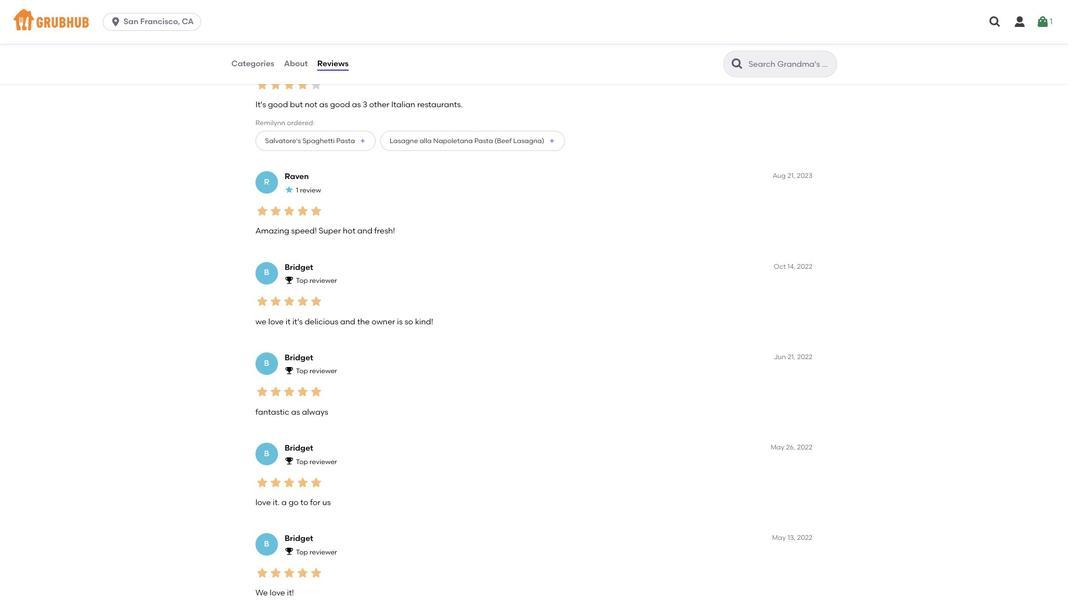 Task type: locate. For each thing, give the bounding box(es) containing it.
21, for amazing speed! super hot and fresh!
[[788, 172, 796, 180]]

top down to
[[296, 549, 308, 557]]

r left raven
[[264, 178, 270, 187]]

1 inside button
[[1050, 17, 1053, 26]]

0 vertical spatial 2023
[[797, 45, 813, 53]]

it's
[[293, 317, 303, 327]]

1 2022 from the top
[[797, 263, 813, 271]]

may left 13,
[[772, 534, 786, 542]]

plus icon image right lasagna)
[[549, 138, 556, 145]]

2022 right 26,
[[797, 444, 813, 452]]

love
[[268, 317, 284, 327], [256, 498, 271, 508], [270, 589, 285, 598]]

21,
[[788, 172, 796, 180], [788, 353, 796, 361]]

0 vertical spatial love
[[268, 317, 284, 327]]

2 r from the top
[[264, 178, 270, 187]]

1 plus icon image from the left
[[360, 138, 366, 145]]

lasagna)
[[514, 137, 545, 145]]

pasta
[[336, 137, 355, 145], [475, 137, 493, 145]]

3 2022 from the top
[[797, 444, 813, 452]]

0 horizontal spatial 1
[[296, 187, 298, 194]]

0 horizontal spatial plus icon image
[[360, 138, 366, 145]]

reviewer for it
[[310, 277, 337, 285]]

b
[[264, 268, 269, 278], [264, 359, 269, 368], [264, 449, 269, 459], [264, 540, 269, 549]]

may left 26,
[[771, 444, 785, 452]]

reviewer for it!
[[310, 549, 337, 557]]

2 pasta from the left
[[475, 137, 493, 145]]

plus icon image
[[360, 138, 366, 145], [549, 138, 556, 145]]

1 for 1 review
[[296, 187, 298, 194]]

reviewer up always
[[310, 368, 337, 375]]

2 trophy icon image from the top
[[285, 276, 294, 285]]

top reviewer up always
[[296, 368, 337, 375]]

1 button
[[1037, 12, 1053, 32]]

0 vertical spatial and
[[357, 227, 373, 236]]

plus icon image inside salvatore's spaghetti pasta button
[[360, 138, 366, 145]]

5 trophy icon image from the top
[[285, 547, 294, 556]]

plus icon image down 3 at left top
[[360, 138, 366, 145]]

pasta right spaghetti in the left top of the page
[[336, 137, 355, 145]]

good
[[268, 100, 288, 109], [330, 100, 350, 109]]

1 review
[[296, 187, 321, 194]]

jun
[[774, 353, 786, 361]]

plus icon image for salvatore's spaghetti pasta
[[360, 138, 366, 145]]

2 2022 from the top
[[797, 353, 813, 361]]

b down we
[[264, 359, 269, 368]]

1 horizontal spatial plus icon image
[[549, 138, 556, 145]]

1 horizontal spatial pasta
[[475, 137, 493, 145]]

1 top from the top
[[296, 60, 308, 68]]

top reviewer up not
[[296, 60, 337, 68]]

r
[[264, 51, 270, 61], [264, 178, 270, 187]]

aug 24, 2023
[[771, 45, 813, 53]]

b up we
[[264, 540, 269, 549]]

reviewer up the delicious at the bottom left
[[310, 277, 337, 285]]

1 vertical spatial r
[[264, 178, 270, 187]]

4 bridget from the top
[[285, 534, 313, 544]]

plus icon image for lasagne alla napoletana pasta (beef lasagna)
[[549, 138, 556, 145]]

as right not
[[319, 100, 328, 109]]

to
[[301, 498, 308, 508]]

0 vertical spatial aug
[[771, 45, 785, 53]]

0 horizontal spatial as
[[291, 408, 300, 417]]

trophy icon image for but
[[285, 59, 294, 68]]

reviewer down us
[[310, 549, 337, 557]]

so
[[405, 317, 413, 327]]

3 b from the top
[[264, 449, 269, 459]]

top reviewer down the for
[[296, 549, 337, 557]]

search icon image
[[731, 57, 744, 71]]

1 top reviewer from the top
[[296, 60, 337, 68]]

owner
[[372, 317, 395, 327]]

we love it it's delicious and the owner is so kind!
[[256, 317, 433, 327]]

salvatore's
[[265, 137, 301, 145]]

bridget down go
[[285, 534, 313, 544]]

b for we
[[264, 540, 269, 549]]

main navigation navigation
[[0, 0, 1069, 44]]

2 b from the top
[[264, 359, 269, 368]]

top reviewer
[[296, 60, 337, 68], [296, 277, 337, 285], [296, 368, 337, 375], [296, 458, 337, 466], [296, 549, 337, 557]]

0 vertical spatial 21,
[[788, 172, 796, 180]]

0 vertical spatial may
[[771, 444, 785, 452]]

love left it
[[268, 317, 284, 327]]

aug
[[771, 45, 785, 53], [773, 172, 786, 180]]

2 horizontal spatial as
[[352, 100, 361, 109]]

san francisco, ca button
[[103, 13, 206, 31]]

3 trophy icon image from the top
[[285, 366, 294, 375]]

it's
[[256, 100, 266, 109]]

reviewer for a
[[310, 458, 337, 466]]

5 top reviewer from the top
[[296, 549, 337, 557]]

2 plus icon image from the left
[[549, 138, 556, 145]]

Search Grandma's Homemade Pasta search field
[[748, 59, 834, 70]]

bridget down fantastic as always
[[285, 444, 313, 453]]

0 vertical spatial 1
[[1050, 17, 1053, 26]]

plus icon image inside lasagne alla napoletana pasta (beef lasagna) button
[[549, 138, 556, 145]]

as
[[319, 100, 328, 109], [352, 100, 361, 109], [291, 408, 300, 417]]

1 vertical spatial 1
[[296, 187, 298, 194]]

2022 right 14,
[[797, 263, 813, 271]]

top up fantastic as always
[[296, 368, 308, 375]]

svg image inside 1 button
[[1037, 15, 1050, 29]]

1 21, from the top
[[788, 172, 796, 180]]

trophy icon image up love it. a go to for us
[[285, 457, 294, 466]]

trophy icon image up the it!
[[285, 547, 294, 556]]

1 pasta from the left
[[336, 137, 355, 145]]

2022 for love it. a go to for us
[[797, 444, 813, 452]]

b for fantastic
[[264, 359, 269, 368]]

2 21, from the top
[[788, 353, 796, 361]]

3 bridget from the top
[[285, 444, 313, 453]]

5 top from the top
[[296, 549, 308, 557]]

as left 3 at left top
[[352, 100, 361, 109]]

3 top from the top
[[296, 368, 308, 375]]

remilynn for remilynn
[[285, 45, 320, 55]]

r left about
[[264, 51, 270, 61]]

4 top from the top
[[296, 458, 308, 466]]

2022
[[797, 263, 813, 271], [797, 353, 813, 361], [797, 444, 813, 452], [797, 534, 813, 542]]

2 vertical spatial love
[[270, 589, 285, 598]]

and right the hot
[[357, 227, 373, 236]]

1 vertical spatial 21,
[[788, 353, 796, 361]]

categories
[[231, 59, 275, 68]]

trophy icon image for it!
[[285, 547, 294, 556]]

love for we
[[270, 589, 285, 598]]

top reviewer for it!
[[296, 549, 337, 557]]

b for love
[[264, 449, 269, 459]]

2 bridget from the top
[[285, 353, 313, 363]]

and left the
[[340, 317, 356, 327]]

21, for fantastic as always
[[788, 353, 796, 361]]

b down the amazing
[[264, 268, 269, 278]]

bridget down speed!
[[285, 263, 313, 272]]

salvatore's spaghetti pasta button
[[256, 131, 376, 151]]

hot
[[343, 227, 356, 236]]

1 vertical spatial 2023
[[797, 172, 813, 180]]

may for we love it!
[[772, 534, 786, 542]]

aug for it's good but not as good as 3 other italian restaurants.
[[771, 45, 785, 53]]

3
[[363, 100, 367, 109]]

top reviewer up the delicious at the bottom left
[[296, 277, 337, 285]]

we love it!
[[256, 589, 294, 598]]

trophy icon image
[[285, 59, 294, 68], [285, 276, 294, 285], [285, 366, 294, 375], [285, 457, 294, 466], [285, 547, 294, 556]]

1 vertical spatial may
[[772, 534, 786, 542]]

may for love it. a go to for us
[[771, 444, 785, 452]]

top left "reviews"
[[296, 60, 308, 68]]

we
[[256, 589, 268, 598]]

14,
[[788, 263, 796, 271]]

0 horizontal spatial pasta
[[336, 137, 355, 145]]

not
[[305, 100, 317, 109]]

reviewer for always
[[310, 368, 337, 375]]

2023 for amazing speed! super hot and fresh!
[[797, 172, 813, 180]]

0 vertical spatial r
[[264, 51, 270, 61]]

always
[[302, 408, 328, 417]]

3 reviewer from the top
[[310, 368, 337, 375]]

oct 14, 2022
[[774, 263, 813, 271]]

bridget down "it's"
[[285, 353, 313, 363]]

2022 right jun
[[797, 353, 813, 361]]

good left 3 at left top
[[330, 100, 350, 109]]

amazing speed! super hot and fresh!
[[256, 227, 395, 236]]

4 b from the top
[[264, 540, 269, 549]]

4 2022 from the top
[[797, 534, 813, 542]]

svg image
[[989, 15, 1002, 29], [1013, 15, 1027, 29], [1037, 15, 1050, 29], [110, 16, 121, 28]]

remilynn up about
[[285, 45, 320, 55]]

trophy icon image right categories
[[285, 59, 294, 68]]

the
[[357, 317, 370, 327]]

may 26, 2022
[[771, 444, 813, 452]]

love it. a go to for us
[[256, 498, 331, 508]]

1 reviewer from the top
[[310, 60, 337, 68]]

raven
[[285, 172, 309, 182]]

1 r from the top
[[264, 51, 270, 61]]

b down fantastic
[[264, 449, 269, 459]]

pasta left "(beef" at left
[[475, 137, 493, 145]]

2 top from the top
[[296, 277, 308, 285]]

is
[[397, 317, 403, 327]]

4 top reviewer from the top
[[296, 458, 337, 466]]

3 top reviewer from the top
[[296, 368, 337, 375]]

it.
[[273, 498, 280, 508]]

reviewer up us
[[310, 458, 337, 466]]

2023
[[797, 45, 813, 53], [797, 172, 813, 180]]

it!
[[287, 589, 294, 598]]

1 vertical spatial and
[[340, 317, 356, 327]]

1 trophy icon image from the top
[[285, 59, 294, 68]]

top reviewer for but
[[296, 60, 337, 68]]

1 b from the top
[[264, 268, 269, 278]]

0 vertical spatial remilynn
[[285, 45, 320, 55]]

2022 for we love it!
[[797, 534, 813, 542]]

top up to
[[296, 458, 308, 466]]

4 trophy icon image from the top
[[285, 457, 294, 466]]

bridget
[[285, 263, 313, 272], [285, 353, 313, 363], [285, 444, 313, 453], [285, 534, 313, 544]]

kind!
[[415, 317, 433, 327]]

13,
[[788, 534, 796, 542]]

as left always
[[291, 408, 300, 417]]

b for we
[[264, 268, 269, 278]]

1 2023 from the top
[[797, 45, 813, 53]]

1 bridget from the top
[[285, 263, 313, 272]]

star icon image
[[256, 78, 269, 91], [269, 78, 283, 91], [283, 78, 296, 91], [296, 78, 310, 91], [310, 78, 323, 91], [285, 185, 294, 194], [256, 205, 269, 218], [269, 205, 283, 218], [283, 205, 296, 218], [296, 205, 310, 218], [310, 205, 323, 218], [256, 295, 269, 309], [269, 295, 283, 309], [283, 295, 296, 309], [296, 295, 310, 309], [310, 295, 323, 309], [256, 386, 269, 399], [269, 386, 283, 399], [283, 386, 296, 399], [296, 386, 310, 399], [310, 386, 323, 399], [256, 476, 269, 490], [269, 476, 283, 490], [283, 476, 296, 490], [296, 476, 310, 490], [310, 476, 323, 490], [256, 567, 269, 580], [269, 567, 283, 580], [283, 567, 296, 580], [296, 567, 310, 580], [310, 567, 323, 580]]

top up "it's"
[[296, 277, 308, 285]]

and
[[357, 227, 373, 236], [340, 317, 356, 327]]

fantastic as always
[[256, 408, 328, 417]]

1 vertical spatial remilynn
[[256, 119, 285, 127]]

it
[[286, 317, 291, 327]]

2 top reviewer from the top
[[296, 277, 337, 285]]

1
[[1050, 17, 1053, 26], [296, 187, 298, 194]]

trophy icon image up it
[[285, 276, 294, 285]]

may
[[771, 444, 785, 452], [772, 534, 786, 542]]

remilynn ordered:
[[256, 119, 315, 127]]

top reviewer up the for
[[296, 458, 337, 466]]

1 horizontal spatial 1
[[1050, 17, 1053, 26]]

bridget for always
[[285, 353, 313, 363]]

remilynn
[[285, 45, 320, 55], [256, 119, 285, 127]]

5 reviewer from the top
[[310, 549, 337, 557]]

aug 21, 2023
[[773, 172, 813, 180]]

remilynn down "it's"
[[256, 119, 285, 127]]

2 2023 from the top
[[797, 172, 813, 180]]

reviewer
[[310, 60, 337, 68], [310, 277, 337, 285], [310, 368, 337, 375], [310, 458, 337, 466], [310, 549, 337, 557]]

(beef
[[495, 137, 512, 145]]

trophy icon image up fantastic as always
[[285, 366, 294, 375]]

about button
[[284, 44, 308, 84]]

1 horizontal spatial good
[[330, 100, 350, 109]]

reviewer right about
[[310, 60, 337, 68]]

0 horizontal spatial good
[[268, 100, 288, 109]]

26,
[[786, 444, 796, 452]]

good right "it's"
[[268, 100, 288, 109]]

4 reviewer from the top
[[310, 458, 337, 466]]

1 vertical spatial aug
[[773, 172, 786, 180]]

top
[[296, 60, 308, 68], [296, 277, 308, 285], [296, 368, 308, 375], [296, 458, 308, 466], [296, 549, 308, 557]]

2022 right 13,
[[797, 534, 813, 542]]

2 reviewer from the top
[[310, 277, 337, 285]]

love left the it!
[[270, 589, 285, 598]]

love left it.
[[256, 498, 271, 508]]



Task type: describe. For each thing, give the bounding box(es) containing it.
lasagne
[[390, 137, 418, 145]]

trophy icon image for it
[[285, 276, 294, 285]]

italian
[[391, 100, 415, 109]]

pasta inside button
[[475, 137, 493, 145]]

1 horizontal spatial as
[[319, 100, 328, 109]]

r for remilynn
[[264, 51, 270, 61]]

top for it
[[296, 277, 308, 285]]

salvatore's spaghetti pasta
[[265, 137, 355, 145]]

svg image inside the san francisco, ca button
[[110, 16, 121, 28]]

aug for amazing speed! super hot and fresh!
[[773, 172, 786, 180]]

for
[[310, 498, 321, 508]]

napoletana
[[433, 137, 473, 145]]

but
[[290, 100, 303, 109]]

1 good from the left
[[268, 100, 288, 109]]

top for always
[[296, 368, 308, 375]]

top for but
[[296, 60, 308, 68]]

reviews
[[317, 59, 349, 68]]

top for it!
[[296, 549, 308, 557]]

24,
[[786, 45, 796, 53]]

oct
[[774, 263, 786, 271]]

san
[[124, 17, 138, 26]]

top reviewer for a
[[296, 458, 337, 466]]

review
[[300, 187, 321, 194]]

top reviewer for always
[[296, 368, 337, 375]]

amazing
[[256, 227, 289, 236]]

a
[[282, 498, 287, 508]]

2023 for it's good but not as good as 3 other italian restaurants.
[[797, 45, 813, 53]]

top for a
[[296, 458, 308, 466]]

2022 for we love it it's delicious and the owner is so kind!
[[797, 263, 813, 271]]

we
[[256, 317, 267, 327]]

delicious
[[305, 317, 338, 327]]

1 vertical spatial love
[[256, 498, 271, 508]]

san francisco, ca
[[124, 17, 194, 26]]

speed!
[[291, 227, 317, 236]]

about
[[284, 59, 308, 68]]

trophy icon image for always
[[285, 366, 294, 375]]

super
[[319, 227, 341, 236]]

bridget for it
[[285, 263, 313, 272]]

trophy icon image for a
[[285, 457, 294, 466]]

restaurants.
[[417, 100, 463, 109]]

francisco,
[[140, 17, 180, 26]]

go
[[289, 498, 299, 508]]

spaghetti
[[303, 137, 335, 145]]

remilynn for remilynn ordered:
[[256, 119, 285, 127]]

r for raven
[[264, 178, 270, 187]]

0 horizontal spatial and
[[340, 317, 356, 327]]

it's good but not as good as 3 other italian restaurants.
[[256, 100, 463, 109]]

other
[[369, 100, 390, 109]]

fantastic
[[256, 408, 289, 417]]

ordered:
[[287, 119, 315, 127]]

1 horizontal spatial and
[[357, 227, 373, 236]]

may 13, 2022
[[772, 534, 813, 542]]

alla
[[420, 137, 432, 145]]

2022 for fantastic as always
[[797, 353, 813, 361]]

bridget for it!
[[285, 534, 313, 544]]

top reviewer for it
[[296, 277, 337, 285]]

ca
[[182, 17, 194, 26]]

categories button
[[231, 44, 275, 84]]

fresh!
[[374, 227, 395, 236]]

lasagne alla napoletana pasta (beef lasagna) button
[[380, 131, 565, 151]]

2 good from the left
[[330, 100, 350, 109]]

pasta inside button
[[336, 137, 355, 145]]

reviews button
[[317, 44, 349, 84]]

jun 21, 2022
[[774, 353, 813, 361]]

love for we
[[268, 317, 284, 327]]

bridget for a
[[285, 444, 313, 453]]

1 for 1
[[1050, 17, 1053, 26]]

reviewer for but
[[310, 60, 337, 68]]

us
[[323, 498, 331, 508]]

lasagne alla napoletana pasta (beef lasagna)
[[390, 137, 545, 145]]



Task type: vqa. For each thing, say whether or not it's contained in the screenshot.


